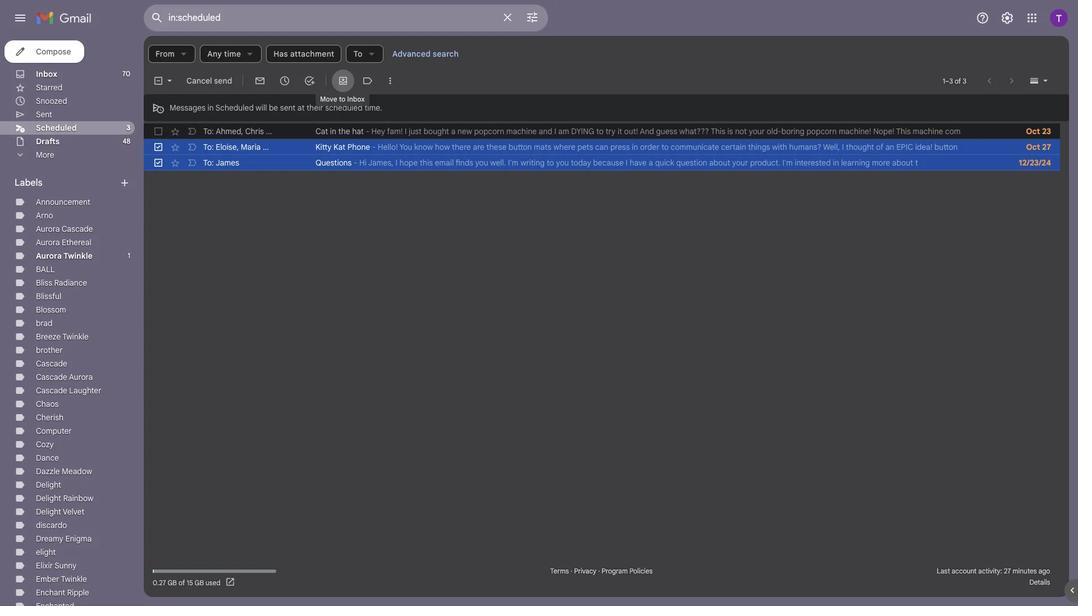 Task type: vqa. For each thing, say whether or not it's contained in the screenshot.
discardo link
yes



Task type: describe. For each thing, give the bounding box(es) containing it.
27 inside last account activity: 27 minutes ago details
[[1005, 568, 1012, 576]]

main content containing from
[[144, 36, 1070, 598]]

blossom link
[[36, 305, 66, 315]]

dazzle meadow
[[36, 467, 92, 477]]

i right well,
[[843, 142, 845, 152]]

, for eloise
[[237, 142, 239, 152]]

... for to: ahmed , chris ...
[[266, 126, 272, 137]]

cascade laughter link
[[36, 386, 101, 396]]

twinkle for breeze twinkle
[[62, 332, 89, 342]]

i left am
[[555, 126, 557, 137]]

ago
[[1039, 568, 1051, 576]]

breeze
[[36, 332, 61, 342]]

follow link to manage storage image
[[225, 578, 236, 589]]

compose button
[[4, 40, 85, 63]]

cascade link
[[36, 359, 67, 369]]

an
[[886, 142, 895, 152]]

today
[[571, 158, 592, 168]]

meadow
[[62, 467, 92, 477]]

delight for delight velvet
[[36, 507, 61, 518]]

in left 'the' at the left top of page
[[330, 126, 337, 137]]

1 gb from the left
[[168, 579, 177, 588]]

there
[[452, 142, 471, 152]]

minutes
[[1014, 568, 1038, 576]]

am
[[559, 126, 570, 137]]

breeze twinkle
[[36, 332, 89, 342]]

12/23/24
[[1020, 158, 1052, 168]]

any time
[[207, 49, 241, 59]]

starred link
[[36, 83, 63, 93]]

cancel
[[187, 76, 212, 86]]

in left order
[[632, 142, 639, 152]]

any time button
[[200, 45, 262, 63]]

to left try
[[597, 126, 604, 137]]

mats
[[534, 142, 552, 152]]

1 row from the top
[[144, 124, 1061, 139]]

well,
[[824, 142, 841, 152]]

dance
[[36, 454, 59, 464]]

has
[[274, 49, 288, 59]]

clear search image
[[497, 6, 519, 29]]

to inside tooltip
[[339, 95, 346, 103]]

1 i'm from the left
[[508, 158, 519, 168]]

brad link
[[36, 319, 52, 329]]

main menu image
[[13, 11, 27, 25]]

–
[[946, 77, 950, 85]]

sent link
[[36, 110, 52, 120]]

last account activity: 27 minutes ago details
[[938, 568, 1051, 587]]

time.
[[365, 103, 383, 113]]

old-
[[767, 126, 782, 137]]

2 button from the left
[[935, 142, 959, 152]]

1 vertical spatial -
[[372, 142, 376, 152]]

hey
[[372, 126, 385, 137]]

dreamy
[[36, 534, 63, 545]]

i left have in the right of the page
[[626, 158, 628, 168]]

aurora cascade
[[36, 224, 93, 234]]

pets
[[578, 142, 594, 152]]

details link
[[1030, 579, 1051, 587]]

inbox inside tooltip
[[347, 95, 365, 103]]

3 row from the top
[[144, 155, 1061, 171]]

aurora up the 'laughter'
[[69, 373, 93, 383]]

writing
[[521, 158, 545, 168]]

announcement
[[36, 197, 90, 207]]

at
[[298, 103, 305, 113]]

breeze twinkle link
[[36, 332, 89, 342]]

quick
[[656, 158, 675, 168]]

aurora for aurora twinkle
[[36, 251, 62, 261]]

this
[[420, 158, 433, 168]]

more button
[[0, 148, 135, 162]]

1 popcorn from the left
[[475, 126, 505, 137]]

to down mats
[[547, 158, 554, 168]]

gmail image
[[36, 7, 97, 29]]

scheduled inside the labels navigation
[[36, 123, 77, 133]]

1 horizontal spatial 27
[[1043, 142, 1052, 152]]

laughter
[[69, 386, 101, 396]]

snoozed link
[[36, 96, 67, 106]]

scheduled
[[325, 103, 363, 113]]

to: for ahmed
[[203, 126, 214, 137]]

cozy
[[36, 440, 54, 450]]

2 vertical spatial -
[[354, 158, 358, 168]]

search mail image
[[147, 8, 167, 28]]

1 this from the left
[[711, 126, 726, 137]]

3 inside the labels navigation
[[127, 124, 130, 132]]

to right order
[[662, 142, 669, 152]]

delight velvet link
[[36, 507, 84, 518]]

kitty
[[316, 142, 332, 152]]

from button
[[148, 45, 196, 63]]

cherish link
[[36, 413, 64, 423]]

chris
[[245, 126, 264, 137]]

used
[[206, 579, 221, 588]]

terms
[[551, 568, 569, 576]]

1 – 3 of 3
[[943, 77, 967, 85]]

bought
[[424, 126, 450, 137]]

cascade up ethereal on the left top of page
[[62, 224, 93, 234]]

support image
[[977, 11, 990, 25]]

2 i'm from the left
[[783, 158, 794, 168]]

more
[[873, 158, 891, 168]]

footer inside main content
[[144, 566, 1061, 589]]

1 button from the left
[[509, 142, 532, 152]]

aurora twinkle
[[36, 251, 93, 261]]

send
[[214, 76, 232, 86]]

2 gb from the left
[[195, 579, 204, 588]]

0.27 gb of 15 gb used
[[153, 579, 221, 588]]

1 · from the left
[[571, 568, 573, 576]]

mark as unread image
[[255, 75, 266, 87]]

cozy link
[[36, 440, 54, 450]]

cascade aurora link
[[36, 373, 93, 383]]

bliss radiance link
[[36, 278, 87, 288]]

1 vertical spatial of
[[877, 142, 884, 152]]

sent
[[280, 103, 296, 113]]

, for ahmed
[[241, 126, 243, 137]]

cat in the hat - hey fam! i just bought a new popcorn machine and i am dying to try it out! and guess what??? this is not your old-boring popcorn machine! nope! this machine com
[[316, 126, 961, 137]]

starred
[[36, 83, 63, 93]]

oct 23
[[1027, 126, 1052, 137]]

1 horizontal spatial -
[[366, 126, 370, 137]]

new
[[458, 126, 472, 137]]

2 popcorn from the left
[[807, 126, 837, 137]]

questions - hi james, i hope this email finds you well. i'm writing to you today because i have a quick question about your product. i'm interested in learning more about t
[[316, 158, 919, 168]]

cat
[[316, 126, 328, 137]]

twinkle for ember twinkle
[[61, 575, 87, 585]]

ethereal
[[62, 238, 91, 248]]

can
[[596, 142, 609, 152]]

oct 27
[[1027, 142, 1052, 152]]

fam!
[[387, 126, 403, 137]]

1 machine from the left
[[507, 126, 537, 137]]

move to inbox
[[320, 95, 365, 103]]

2 horizontal spatial of
[[955, 77, 962, 85]]

to: eloise , maria ...
[[203, 142, 269, 152]]

0 vertical spatial your
[[750, 126, 765, 137]]

eloise
[[216, 142, 237, 152]]

twinkle for aurora twinkle
[[64, 251, 93, 261]]

i left just
[[405, 126, 407, 137]]

has attachment button
[[267, 45, 342, 63]]

interested
[[796, 158, 832, 168]]

the
[[339, 126, 350, 137]]

blissful link
[[36, 292, 61, 302]]

dreamy enigma link
[[36, 534, 92, 545]]

0 horizontal spatial your
[[733, 158, 749, 168]]

press
[[611, 142, 630, 152]]

add to tasks image
[[304, 75, 315, 87]]

details
[[1030, 579, 1051, 587]]

guess
[[657, 126, 678, 137]]

more image
[[385, 75, 396, 87]]



Task type: locate. For each thing, give the bounding box(es) containing it.
row down can
[[144, 155, 1061, 171]]

question
[[677, 158, 708, 168]]

machine up idea!
[[914, 126, 944, 137]]

of left an
[[877, 142, 884, 152]]

has attachment
[[274, 49, 335, 59]]

aurora up aurora twinkle link
[[36, 238, 60, 248]]

rainbow
[[63, 494, 93, 504]]

27 down 23
[[1043, 142, 1052, 152]]

button
[[509, 142, 532, 152], [935, 142, 959, 152]]

0 horizontal spatial about
[[710, 158, 731, 168]]

1 vertical spatial oct
[[1027, 142, 1041, 152]]

you down where
[[556, 158, 569, 168]]

aurora cascade link
[[36, 224, 93, 234]]

2 vertical spatial to:
[[203, 158, 214, 168]]

know
[[415, 142, 433, 152]]

cascade down brother
[[36, 359, 67, 369]]

dreamy enigma
[[36, 534, 92, 545]]

humans?
[[790, 142, 822, 152]]

to button
[[346, 45, 384, 63]]

compose
[[36, 47, 71, 57]]

move to inbox image
[[338, 75, 349, 87]]

0 vertical spatial ...
[[266, 126, 272, 137]]

aurora down 'arno' link
[[36, 224, 60, 234]]

0 horizontal spatial you
[[476, 158, 489, 168]]

0 horizontal spatial -
[[354, 158, 358, 168]]

1 vertical spatial ...
[[263, 142, 269, 152]]

1 vertical spatial to:
[[203, 142, 214, 152]]

popcorn up "these"
[[475, 126, 505, 137]]

·
[[571, 568, 573, 576], [599, 568, 600, 576]]

oct for oct 23
[[1027, 126, 1041, 137]]

a right have in the right of the page
[[649, 158, 654, 168]]

2 you from the left
[[556, 158, 569, 168]]

scheduled inside main content
[[216, 103, 254, 113]]

aurora ethereal
[[36, 238, 91, 248]]

1 vertical spatial ,
[[237, 142, 239, 152]]

3 right '–'
[[964, 77, 967, 85]]

your
[[750, 126, 765, 137], [733, 158, 749, 168]]

these
[[487, 142, 507, 152]]

0 vertical spatial oct
[[1027, 126, 1041, 137]]

delight up discardo link
[[36, 507, 61, 518]]

0 vertical spatial 27
[[1043, 142, 1052, 152]]

twinkle down ethereal on the left top of page
[[64, 251, 93, 261]]

elixir sunny link
[[36, 561, 77, 572]]

1 about from the left
[[710, 158, 731, 168]]

27 right activity:
[[1005, 568, 1012, 576]]

1 inside main content
[[943, 77, 946, 85]]

2 machine from the left
[[914, 126, 944, 137]]

1 horizontal spatial ,
[[241, 126, 243, 137]]

1 inside the labels navigation
[[128, 252, 130, 260]]

None checkbox
[[153, 126, 164, 137], [153, 142, 164, 153], [153, 126, 164, 137], [153, 142, 164, 153]]

aurora up ball link
[[36, 251, 62, 261]]

1 vertical spatial 27
[[1005, 568, 1012, 576]]

about left the t
[[893, 158, 914, 168]]

you down are
[[476, 158, 489, 168]]

0 vertical spatial ,
[[241, 126, 243, 137]]

0 horizontal spatial of
[[179, 579, 185, 588]]

1 vertical spatial twinkle
[[62, 332, 89, 342]]

0 vertical spatial a
[[452, 126, 456, 137]]

more
[[36, 150, 54, 160]]

cancel send button
[[182, 71, 237, 91]]

questions
[[316, 158, 352, 168]]

of left 15
[[179, 579, 185, 588]]

cascade for cascade aurora
[[36, 373, 67, 383]]

0 horizontal spatial scheduled
[[36, 123, 77, 133]]

be
[[269, 103, 278, 113]]

1 horizontal spatial ·
[[599, 568, 600, 576]]

, left the maria
[[237, 142, 239, 152]]

gb right 15
[[195, 579, 204, 588]]

this left is
[[711, 126, 726, 137]]

0 vertical spatial to:
[[203, 126, 214, 137]]

0 vertical spatial 1
[[943, 77, 946, 85]]

i'm
[[508, 158, 519, 168], [783, 158, 794, 168]]

2 to: from the top
[[203, 142, 214, 152]]

communicate
[[671, 142, 720, 152]]

1 horizontal spatial you
[[556, 158, 569, 168]]

· right privacy
[[599, 568, 600, 576]]

and
[[539, 126, 553, 137]]

3 up 48
[[127, 124, 130, 132]]

2 horizontal spatial -
[[372, 142, 376, 152]]

are
[[473, 142, 485, 152]]

button down com
[[935, 142, 959, 152]]

3 to: from the top
[[203, 158, 214, 168]]

to: for eloise
[[203, 142, 214, 152]]

program
[[602, 568, 628, 576]]

of
[[955, 77, 962, 85], [877, 142, 884, 152], [179, 579, 185, 588]]

, left chris
[[241, 126, 243, 137]]

button up writing
[[509, 142, 532, 152]]

elixir
[[36, 561, 53, 572]]

1 vertical spatial a
[[649, 158, 654, 168]]

footer
[[144, 566, 1061, 589]]

inbox link
[[36, 69, 57, 79]]

aurora for aurora cascade
[[36, 224, 60, 234]]

1 horizontal spatial this
[[897, 126, 912, 137]]

i
[[405, 126, 407, 137], [555, 126, 557, 137], [843, 142, 845, 152], [396, 158, 398, 168], [626, 158, 628, 168]]

twinkle up ripple
[[61, 575, 87, 585]]

labels image
[[363, 75, 374, 87]]

None search field
[[144, 4, 548, 31]]

1 horizontal spatial 1
[[943, 77, 946, 85]]

main content
[[144, 36, 1070, 598]]

time
[[224, 49, 241, 59]]

account
[[953, 568, 977, 576]]

to: left ahmed
[[203, 126, 214, 137]]

0 horizontal spatial popcorn
[[475, 126, 505, 137]]

1 horizontal spatial your
[[750, 126, 765, 137]]

- right hat
[[366, 126, 370, 137]]

0 vertical spatial inbox
[[36, 69, 57, 79]]

0 vertical spatial twinkle
[[64, 251, 93, 261]]

aurora twinkle link
[[36, 251, 93, 261]]

james,
[[368, 158, 394, 168]]

enigma
[[65, 534, 92, 545]]

try
[[606, 126, 616, 137]]

out!
[[625, 126, 639, 137]]

2 delight from the top
[[36, 494, 61, 504]]

i'm down with
[[783, 158, 794, 168]]

0 vertical spatial -
[[366, 126, 370, 137]]

ripple
[[67, 588, 89, 598]]

1
[[943, 77, 946, 85], [128, 252, 130, 260]]

announcement link
[[36, 197, 90, 207]]

- left hi
[[354, 158, 358, 168]]

snooze image
[[279, 75, 291, 87]]

will
[[256, 103, 267, 113]]

1 horizontal spatial inbox
[[347, 95, 365, 103]]

3
[[950, 77, 954, 85], [964, 77, 967, 85], [127, 124, 130, 132]]

0 horizontal spatial machine
[[507, 126, 537, 137]]

0 horizontal spatial i'm
[[508, 158, 519, 168]]

1 horizontal spatial of
[[877, 142, 884, 152]]

epic
[[897, 142, 914, 152]]

ember twinkle link
[[36, 575, 87, 585]]

delight for delight rainbow
[[36, 494, 61, 504]]

delight down the dazzle
[[36, 480, 61, 491]]

...
[[266, 126, 272, 137], [263, 142, 269, 152]]

hello!
[[378, 142, 398, 152]]

inbox
[[36, 69, 57, 79], [347, 95, 365, 103]]

messages
[[170, 103, 206, 113]]

cascade down cascade link
[[36, 373, 67, 383]]

a
[[452, 126, 456, 137], [649, 158, 654, 168]]

,
[[241, 126, 243, 137], [237, 142, 239, 152]]

a left new
[[452, 126, 456, 137]]

dazzle
[[36, 467, 60, 477]]

maria
[[241, 142, 261, 152]]

search
[[433, 49, 459, 59]]

machine left and
[[507, 126, 537, 137]]

ball
[[36, 265, 55, 275]]

1 for 1 – 3 of 3
[[943, 77, 946, 85]]

activity:
[[979, 568, 1003, 576]]

in right messages
[[208, 103, 214, 113]]

1 horizontal spatial machine
[[914, 126, 944, 137]]

2 vertical spatial delight
[[36, 507, 61, 518]]

computer link
[[36, 427, 72, 437]]

15
[[187, 579, 193, 588]]

popcorn up well,
[[807, 126, 837, 137]]

in down well,
[[834, 158, 840, 168]]

ember twinkle
[[36, 575, 87, 585]]

their
[[307, 103, 323, 113]]

0 horizontal spatial 27
[[1005, 568, 1012, 576]]

... right chris
[[266, 126, 272, 137]]

bliss
[[36, 278, 52, 288]]

inbox up starred link
[[36, 69, 57, 79]]

delight link
[[36, 480, 61, 491]]

i left the hope on the left top
[[396, 158, 398, 168]]

how
[[435, 142, 450, 152]]

enchant ripple
[[36, 588, 89, 598]]

labels heading
[[15, 178, 119, 189]]

1 vertical spatial your
[[733, 158, 749, 168]]

settings image
[[1001, 11, 1015, 25]]

1 horizontal spatial i'm
[[783, 158, 794, 168]]

1 vertical spatial 1
[[128, 252, 130, 260]]

inbox down labels image
[[347, 95, 365, 103]]

inbox inside the labels navigation
[[36, 69, 57, 79]]

move to inbox tooltip
[[316, 87, 370, 112]]

0 horizontal spatial inbox
[[36, 69, 57, 79]]

... right the maria
[[263, 142, 269, 152]]

2 row from the top
[[144, 139, 1061, 155]]

1 horizontal spatial scheduled
[[216, 103, 254, 113]]

0 horizontal spatial button
[[509, 142, 532, 152]]

1 horizontal spatial a
[[649, 158, 654, 168]]

cascade laughter
[[36, 386, 101, 396]]

2 · from the left
[[599, 568, 600, 576]]

2 about from the left
[[893, 158, 914, 168]]

oct up 12/23/24
[[1027, 142, 1041, 152]]

0 horizontal spatial this
[[711, 126, 726, 137]]

row up can
[[144, 124, 1061, 139]]

not
[[736, 126, 747, 137]]

delight rainbow link
[[36, 494, 93, 504]]

0 horizontal spatial 1
[[128, 252, 130, 260]]

1 to: from the top
[[203, 126, 214, 137]]

2 horizontal spatial 3
[[964, 77, 967, 85]]

1 for 1
[[128, 252, 130, 260]]

dying
[[572, 126, 595, 137]]

... for to: eloise , maria ...
[[263, 142, 269, 152]]

1 vertical spatial inbox
[[347, 95, 365, 103]]

delight down delight link
[[36, 494, 61, 504]]

oct left 23
[[1027, 126, 1041, 137]]

messages in scheduled will be sent at their scheduled time.
[[170, 103, 383, 113]]

and
[[640, 126, 655, 137]]

scheduled up to: ahmed , chris ...
[[216, 103, 254, 113]]

about
[[710, 158, 731, 168], [893, 158, 914, 168]]

brad
[[36, 319, 52, 329]]

gb right 0.27
[[168, 579, 177, 588]]

of right '–'
[[955, 77, 962, 85]]

2 oct from the top
[[1027, 142, 1041, 152]]

1 vertical spatial delight
[[36, 494, 61, 504]]

0 horizontal spatial a
[[452, 126, 456, 137]]

with
[[773, 142, 788, 152]]

drafts
[[36, 137, 60, 147]]

program policies link
[[602, 568, 653, 576]]

toggle split pane mode image
[[1030, 75, 1041, 87]]

phone
[[348, 142, 370, 152]]

scheduled up the drafts link
[[36, 123, 77, 133]]

- left hello!
[[372, 142, 376, 152]]

it
[[618, 126, 623, 137]]

cascade up chaos
[[36, 386, 67, 396]]

labels navigation
[[0, 36, 144, 607]]

your right "not"
[[750, 126, 765, 137]]

enchant ripple link
[[36, 588, 89, 598]]

james
[[216, 158, 239, 168]]

thought
[[847, 142, 875, 152]]

0 horizontal spatial ,
[[237, 142, 239, 152]]

1 you from the left
[[476, 158, 489, 168]]

delight rainbow
[[36, 494, 93, 504]]

about down certain
[[710, 158, 731, 168]]

1 horizontal spatial about
[[893, 158, 914, 168]]

machine
[[507, 126, 537, 137], [914, 126, 944, 137]]

0 vertical spatial of
[[955, 77, 962, 85]]

0 horizontal spatial ·
[[571, 568, 573, 576]]

this up epic
[[897, 126, 912, 137]]

row up because
[[144, 139, 1061, 155]]

0 vertical spatial scheduled
[[216, 103, 254, 113]]

1 oct from the top
[[1027, 126, 1041, 137]]

1 delight from the top
[[36, 480, 61, 491]]

to: left james
[[203, 158, 214, 168]]

1 horizontal spatial 3
[[950, 77, 954, 85]]

Search mail text field
[[169, 12, 495, 24]]

you
[[476, 158, 489, 168], [556, 158, 569, 168]]

dazzle meadow link
[[36, 467, 92, 477]]

move
[[320, 95, 338, 103]]

twinkle right breeze on the left bottom of page
[[62, 332, 89, 342]]

1 horizontal spatial gb
[[195, 579, 204, 588]]

2 vertical spatial twinkle
[[61, 575, 87, 585]]

None checkbox
[[153, 75, 164, 87], [153, 157, 164, 169], [153, 75, 164, 87], [153, 157, 164, 169]]

aurora for aurora ethereal
[[36, 238, 60, 248]]

0 horizontal spatial gb
[[168, 579, 177, 588]]

footer containing terms
[[144, 566, 1061, 589]]

order
[[641, 142, 660, 152]]

your down certain
[[733, 158, 749, 168]]

to right move
[[339, 95, 346, 103]]

brother
[[36, 346, 63, 356]]

to: left eloise
[[203, 142, 214, 152]]

cascade for cascade link
[[36, 359, 67, 369]]

1 horizontal spatial popcorn
[[807, 126, 837, 137]]

delight for delight link
[[36, 480, 61, 491]]

row
[[144, 124, 1061, 139], [144, 139, 1061, 155], [144, 155, 1061, 171]]

advanced search options image
[[522, 6, 544, 29]]

2 vertical spatial of
[[179, 579, 185, 588]]

oct for oct 27
[[1027, 142, 1041, 152]]

1 horizontal spatial button
[[935, 142, 959, 152]]

2 this from the left
[[897, 126, 912, 137]]

i'm right well.
[[508, 158, 519, 168]]

0 horizontal spatial 3
[[127, 124, 130, 132]]

t
[[916, 158, 919, 168]]

velvet
[[63, 507, 84, 518]]

3 up com
[[950, 77, 954, 85]]

· right terms
[[571, 568, 573, 576]]

cascade for cascade laughter
[[36, 386, 67, 396]]

machine!
[[840, 126, 872, 137]]

0 vertical spatial delight
[[36, 480, 61, 491]]

3 delight from the top
[[36, 507, 61, 518]]

1 vertical spatial scheduled
[[36, 123, 77, 133]]



